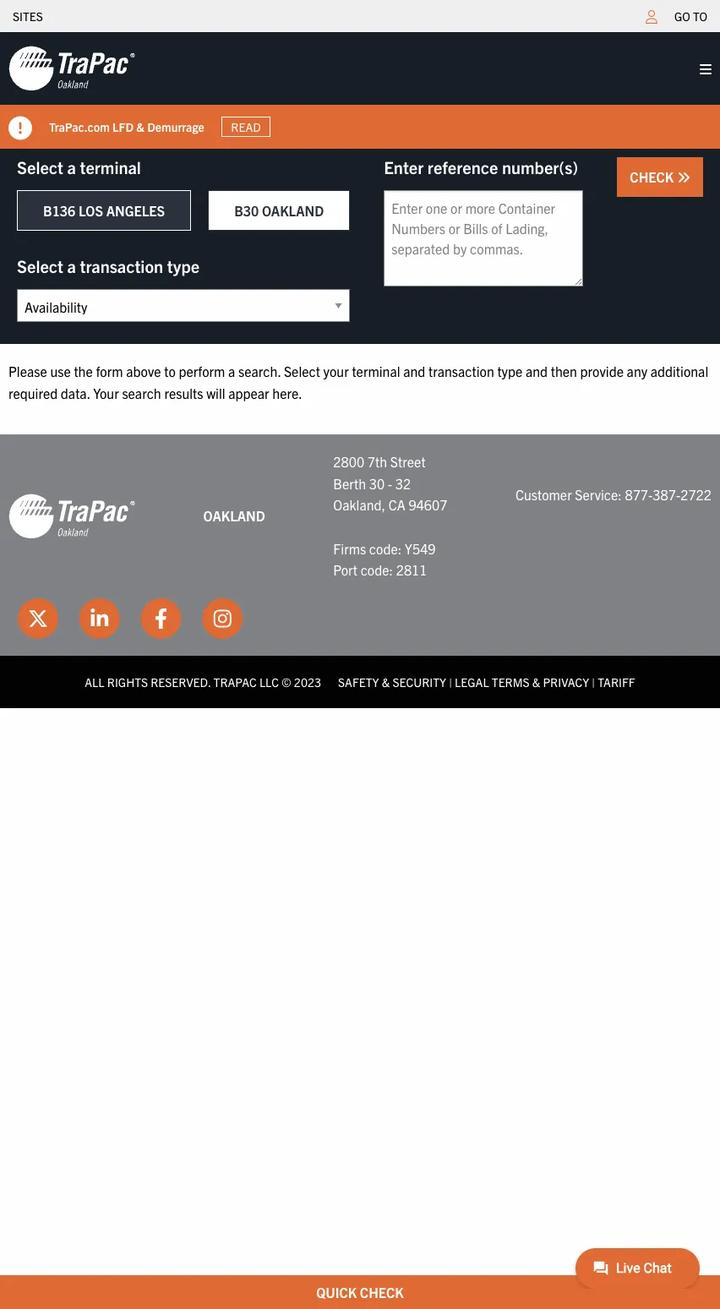 Task type: describe. For each thing, give the bounding box(es) containing it.
here.
[[272, 384, 302, 401]]

1 vertical spatial check
[[360, 1284, 404, 1301]]

0 vertical spatial transaction
[[80, 255, 163, 276]]

0 vertical spatial code:
[[369, 540, 402, 557]]

privacy
[[543, 674, 589, 689]]

terms
[[492, 674, 530, 689]]

number(s)
[[502, 156, 578, 177]]

customer service: 877-387-2722
[[515, 486, 712, 503]]

light image
[[646, 10, 658, 24]]

0 horizontal spatial solid image
[[8, 117, 32, 140]]

2 horizontal spatial &
[[532, 674, 540, 689]]

2811
[[396, 561, 427, 578]]

b30
[[234, 202, 259, 219]]

877-
[[625, 486, 653, 503]]

enter
[[384, 156, 424, 177]]

select for select a transaction type
[[17, 255, 63, 276]]

provide
[[580, 363, 624, 379]]

a inside please use the form above to perform a search. select your terminal and transaction type and then provide any additional required data. your search results will appear here.
[[228, 363, 235, 379]]

2800 7th street berth 30 - 32 oakland, ca 94607
[[333, 453, 447, 513]]

all rights reserved. trapac llc © 2023
[[85, 674, 321, 689]]

sites
[[13, 8, 43, 24]]

lfd
[[112, 119, 134, 134]]

2722
[[681, 486, 712, 503]]

street
[[390, 453, 426, 470]]

30
[[369, 475, 385, 492]]

2800
[[333, 453, 364, 470]]

required
[[8, 384, 58, 401]]

tariff
[[598, 674, 635, 689]]

2 | from the left
[[592, 674, 595, 689]]

a for terminal
[[67, 156, 76, 177]]

32
[[395, 475, 411, 492]]

2 oakland image from the top
[[8, 493, 135, 540]]

1 | from the left
[[449, 674, 452, 689]]

footer containing 2800 7th street
[[0, 435, 720, 708]]

2023
[[294, 674, 321, 689]]

your
[[323, 363, 349, 379]]

0 horizontal spatial terminal
[[80, 156, 141, 177]]

b30 oakland
[[234, 202, 324, 219]]

b136 los angeles
[[43, 202, 165, 219]]

the
[[74, 363, 93, 379]]

safety
[[338, 674, 379, 689]]

©
[[282, 674, 291, 689]]

quick
[[316, 1284, 357, 1301]]

safety & security link
[[338, 674, 446, 689]]

trapac.com lfd & demurrage
[[49, 119, 204, 134]]

firms code:  y549 port code:  2811
[[333, 540, 436, 578]]

please use the form above to perform a search. select your terminal and transaction type and then provide any additional required data. your search results will appear here.
[[8, 363, 708, 401]]

go
[[674, 8, 690, 24]]

angeles
[[106, 202, 165, 219]]

tariff link
[[598, 674, 635, 689]]

check inside 'button'
[[630, 168, 677, 185]]

will
[[206, 384, 225, 401]]

trapac
[[213, 674, 257, 689]]

legal
[[455, 674, 489, 689]]

solid image inside the check 'button'
[[677, 171, 690, 184]]

demurrage
[[147, 119, 204, 134]]

1 horizontal spatial &
[[382, 674, 390, 689]]

go to
[[674, 8, 707, 24]]

ca
[[389, 496, 406, 513]]

search.
[[238, 363, 281, 379]]

oakland image inside banner
[[8, 45, 135, 92]]

los
[[79, 202, 103, 219]]

transaction inside please use the form above to perform a search. select your terminal and transaction type and then provide any additional required data. your search results will appear here.
[[428, 363, 494, 379]]

please
[[8, 363, 47, 379]]

port
[[333, 561, 358, 578]]

perform
[[179, 363, 225, 379]]

then
[[551, 363, 577, 379]]

94607
[[409, 496, 447, 513]]

banner containing trapac.com lfd & demurrage
[[0, 32, 720, 149]]

y549
[[405, 540, 436, 557]]

a for transaction
[[67, 255, 76, 276]]

2 and from the left
[[526, 363, 548, 379]]

select for select a terminal
[[17, 156, 63, 177]]



Task type: vqa. For each thing, say whether or not it's contained in the screenshot.
THE CHECK in "Quick Check" link
yes



Task type: locate. For each thing, give the bounding box(es) containing it.
data.
[[61, 384, 90, 401]]

& inside banner
[[136, 119, 144, 134]]

type inside please use the form above to perform a search. select your terminal and transaction type and then provide any additional required data. your search results will appear here.
[[497, 363, 523, 379]]

| left 'tariff'
[[592, 674, 595, 689]]

a up appear
[[228, 363, 235, 379]]

select
[[17, 156, 63, 177], [17, 255, 63, 276], [284, 363, 320, 379]]

to
[[693, 8, 707, 24]]

security
[[392, 674, 446, 689]]

enter reference number(s)
[[384, 156, 578, 177]]

1 horizontal spatial check
[[630, 168, 677, 185]]

0 horizontal spatial |
[[449, 674, 452, 689]]

1 vertical spatial solid image
[[677, 171, 690, 184]]

& right safety
[[382, 674, 390, 689]]

select up here.
[[284, 363, 320, 379]]

your
[[93, 384, 119, 401]]

use
[[50, 363, 71, 379]]

any
[[627, 363, 647, 379]]

quick check
[[316, 1284, 404, 1301]]

1 horizontal spatial terminal
[[352, 363, 400, 379]]

solid image
[[700, 63, 712, 76]]

firms
[[333, 540, 366, 557]]

1 vertical spatial oakland
[[203, 507, 265, 524]]

footer
[[0, 435, 720, 708]]

0 vertical spatial check
[[630, 168, 677, 185]]

above
[[126, 363, 161, 379]]

select a transaction type
[[17, 255, 200, 276]]

banner
[[0, 32, 720, 149]]

& right the "lfd"
[[136, 119, 144, 134]]

transaction
[[80, 255, 163, 276], [428, 363, 494, 379]]

appear
[[228, 384, 269, 401]]

search
[[122, 384, 161, 401]]

1 vertical spatial type
[[497, 363, 523, 379]]

select a terminal
[[17, 156, 141, 177]]

1 oakland image from the top
[[8, 45, 135, 92]]

1 vertical spatial transaction
[[428, 363, 494, 379]]

select inside please use the form above to perform a search. select your terminal and transaction type and then provide any additional required data. your search results will appear here.
[[284, 363, 320, 379]]

oakland
[[262, 202, 324, 219], [203, 507, 265, 524]]

&
[[136, 119, 144, 134], [382, 674, 390, 689], [532, 674, 540, 689]]

0 vertical spatial oakland
[[262, 202, 324, 219]]

1 horizontal spatial type
[[497, 363, 523, 379]]

legal terms & privacy link
[[455, 674, 589, 689]]

0 horizontal spatial and
[[403, 363, 425, 379]]

code: right port
[[361, 561, 393, 578]]

387-
[[653, 486, 681, 503]]

0 vertical spatial type
[[167, 255, 200, 276]]

-
[[388, 475, 392, 492]]

all
[[85, 674, 104, 689]]

results
[[164, 384, 203, 401]]

1 horizontal spatial and
[[526, 363, 548, 379]]

b136
[[43, 202, 75, 219]]

1 horizontal spatial transaction
[[428, 363, 494, 379]]

code:
[[369, 540, 402, 557], [361, 561, 393, 578]]

select down b136
[[17, 255, 63, 276]]

1 vertical spatial terminal
[[352, 363, 400, 379]]

1 and from the left
[[403, 363, 425, 379]]

read link
[[221, 116, 271, 137]]

0 vertical spatial oakland image
[[8, 45, 135, 92]]

1 vertical spatial oakland image
[[8, 493, 135, 540]]

terminal down the "lfd"
[[80, 156, 141, 177]]

terminal
[[80, 156, 141, 177], [352, 363, 400, 379]]

1 vertical spatial a
[[67, 255, 76, 276]]

2 vertical spatial select
[[284, 363, 320, 379]]

and right your
[[403, 363, 425, 379]]

code: up "2811"
[[369, 540, 402, 557]]

0 vertical spatial solid image
[[8, 117, 32, 140]]

| left legal
[[449, 674, 452, 689]]

to
[[164, 363, 176, 379]]

check button
[[617, 157, 703, 197]]

0 horizontal spatial check
[[360, 1284, 404, 1301]]

customer
[[515, 486, 572, 503]]

|
[[449, 674, 452, 689], [592, 674, 595, 689]]

oakland image
[[8, 45, 135, 92], [8, 493, 135, 540]]

terminal right your
[[352, 363, 400, 379]]

2 vertical spatial a
[[228, 363, 235, 379]]

read
[[231, 119, 261, 134]]

select up b136
[[17, 156, 63, 177]]

a down trapac.com
[[67, 156, 76, 177]]

terminal inside please use the form above to perform a search. select your terminal and transaction type and then provide any additional required data. your search results will appear here.
[[352, 363, 400, 379]]

additional
[[651, 363, 708, 379]]

type
[[167, 255, 200, 276], [497, 363, 523, 379]]

1 vertical spatial code:
[[361, 561, 393, 578]]

0 horizontal spatial &
[[136, 119, 144, 134]]

form
[[96, 363, 123, 379]]

0 vertical spatial a
[[67, 156, 76, 177]]

1 horizontal spatial |
[[592, 674, 595, 689]]

berth
[[333, 475, 366, 492]]

llc
[[259, 674, 279, 689]]

Enter reference number(s) text field
[[384, 190, 583, 287]]

reserved.
[[151, 674, 211, 689]]

rights
[[107, 674, 148, 689]]

reference
[[428, 156, 498, 177]]

& right terms at bottom right
[[532, 674, 540, 689]]

1 vertical spatial select
[[17, 255, 63, 276]]

0 horizontal spatial type
[[167, 255, 200, 276]]

a
[[67, 156, 76, 177], [67, 255, 76, 276], [228, 363, 235, 379]]

1 horizontal spatial solid image
[[677, 171, 690, 184]]

oakland,
[[333, 496, 385, 513]]

0 vertical spatial terminal
[[80, 156, 141, 177]]

0 horizontal spatial transaction
[[80, 255, 163, 276]]

0 vertical spatial select
[[17, 156, 63, 177]]

quick check link
[[0, 1275, 720, 1309]]

trapac.com
[[49, 119, 110, 134]]

service:
[[575, 486, 622, 503]]

7th
[[367, 453, 387, 470]]

safety & security | legal terms & privacy | tariff
[[338, 674, 635, 689]]

solid image
[[8, 117, 32, 140], [677, 171, 690, 184]]

a down b136
[[67, 255, 76, 276]]

check
[[630, 168, 677, 185], [360, 1284, 404, 1301]]

and left then
[[526, 363, 548, 379]]

and
[[403, 363, 425, 379], [526, 363, 548, 379]]



